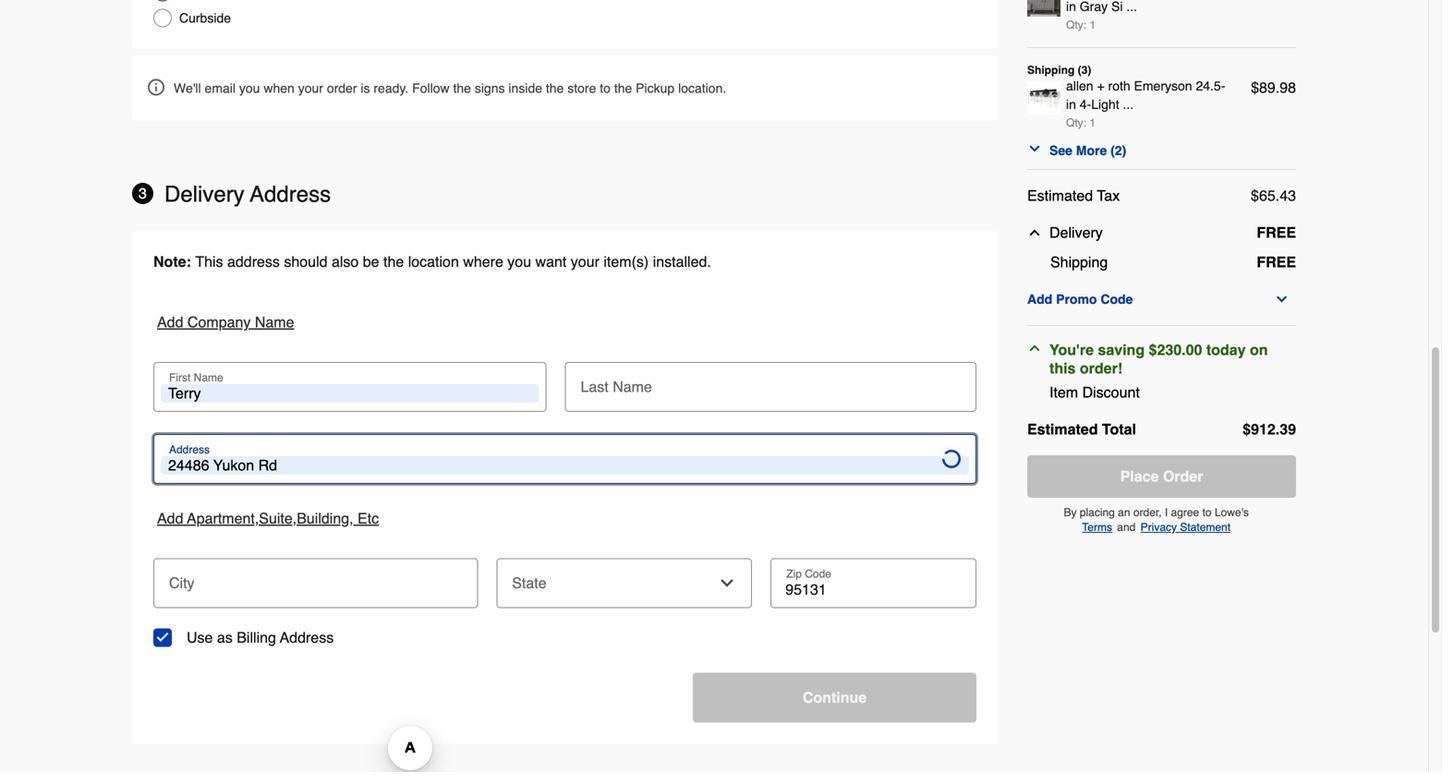 Task type: locate. For each thing, give the bounding box(es) containing it.
$
[[1251, 79, 1259, 96], [1251, 187, 1259, 204], [1243, 421, 1251, 438]]

address for delivery
[[250, 182, 331, 207]]

place order button
[[1028, 456, 1296, 498], [1028, 456, 1296, 498]]

address
[[250, 182, 331, 207], [202, 498, 253, 513], [280, 629, 334, 646]]

shipping up allen
[[1028, 64, 1075, 77]]

1 vertical spatial address
[[202, 498, 253, 513]]

+
[[1097, 79, 1105, 93]]

1 horizontal spatial your
[[571, 253, 600, 270]]

shipping up add promo code
[[1051, 254, 1108, 271]]

you right the email
[[239, 81, 260, 96]]

add promo code
[[1028, 292, 1133, 307]]

address right enter in the left bottom of the page
[[202, 498, 253, 513]]

1 estimated from the top
[[1028, 187, 1093, 204]]

1 vertical spatial estimated
[[1028, 421, 1098, 438]]

your left order
[[298, 81, 323, 96]]

chevron up image
[[1028, 341, 1042, 356]]

(3)
[[1078, 64, 1092, 77]]

ready.
[[374, 81, 409, 96]]

0 vertical spatial address
[[250, 182, 331, 207]]

agree
[[1171, 506, 1200, 519]]

2 estimated from the top
[[1028, 421, 1098, 438]]

qty: 1 up (3)
[[1066, 18, 1096, 31]]

add for add apartment,suite,building, etc
[[157, 510, 183, 527]]

chevron down image
[[1275, 292, 1290, 307]]

1 vertical spatial add
[[157, 314, 183, 331]]

to
[[600, 81, 611, 96], [1203, 506, 1212, 519]]

0 vertical spatial free
[[1257, 224, 1296, 241]]

the
[[453, 81, 471, 96], [546, 81, 564, 96], [614, 81, 632, 96], [383, 253, 404, 270]]

estimated down item
[[1028, 421, 1098, 438]]

$ 89 . 98
[[1251, 79, 1296, 96]]

delivery right the 3
[[164, 182, 245, 207]]

billing
[[237, 629, 276, 646]]

1 . from the top
[[1276, 79, 1280, 96]]

you left want
[[508, 253, 531, 270]]

1 horizontal spatial delivery
[[1050, 224, 1103, 241]]

location.
[[678, 81, 727, 96]]

1 horizontal spatial to
[[1203, 506, 1212, 519]]

free down $ 65 . 43
[[1257, 224, 1296, 241]]

$ 65 . 43
[[1251, 187, 1296, 204]]

place
[[1120, 468, 1159, 485]]

2 . from the top
[[1276, 187, 1280, 204]]

region
[[132, 231, 998, 744]]

inside
[[509, 81, 542, 96]]

1 vertical spatial qty:
[[1066, 116, 1087, 129]]

$ for 89
[[1251, 79, 1259, 96]]

an
[[1118, 506, 1131, 519]]

promo
[[1056, 292, 1097, 307]]

$ left 39 at bottom
[[1243, 421, 1251, 438]]

note:
[[153, 253, 191, 270]]

store
[[568, 81, 596, 96]]

estimated tax
[[1028, 187, 1120, 204]]

. for 89
[[1276, 79, 1280, 96]]

curbside region
[[132, 0, 998, 49]]

qty: down in
[[1066, 116, 1087, 129]]

the right be
[[383, 253, 404, 270]]

we'll email you when your order is ready. follow the signs inside the store to the pickup location.
[[174, 81, 727, 96]]

None telephone field
[[778, 581, 969, 599]]

1 qty: from the top
[[1066, 18, 1087, 31]]

1 vertical spatial .
[[1276, 187, 1280, 204]]

2 vertical spatial address
[[280, 629, 334, 646]]

add inside add promo code link
[[1028, 292, 1053, 307]]

1 vertical spatial free
[[1257, 254, 1296, 271]]

1 horizontal spatial you
[[508, 253, 531, 270]]

roth
[[1108, 79, 1131, 93]]

3
[[139, 185, 147, 202]]

the left store
[[546, 81, 564, 96]]

to right store
[[600, 81, 611, 96]]

None text field
[[161, 384, 539, 403], [161, 457, 969, 475], [161, 559, 471, 599], [161, 384, 539, 403], [161, 457, 969, 475], [161, 559, 471, 599]]

estimated down see
[[1028, 187, 1093, 204]]

2 qty: from the top
[[1066, 116, 1087, 129]]

0 vertical spatial shipping
[[1028, 64, 1075, 77]]

to up "statement"
[[1203, 506, 1212, 519]]

$ for 912
[[1243, 421, 1251, 438]]

delivery address
[[164, 182, 331, 207]]

98
[[1280, 79, 1296, 96]]

1 vertical spatial to
[[1203, 506, 1212, 519]]

.
[[1276, 79, 1280, 96], [1276, 187, 1280, 204], [1276, 421, 1280, 438]]

saving
[[1098, 341, 1145, 359]]

0 vertical spatial $
[[1251, 79, 1259, 96]]

None text field
[[572, 362, 969, 403]]

2 vertical spatial add
[[157, 510, 183, 527]]

add company name
[[157, 314, 294, 331]]

1 vertical spatial delivery
[[1050, 224, 1103, 241]]

manually
[[257, 498, 312, 513]]

free
[[1257, 224, 1296, 241], [1257, 254, 1296, 271]]

lowe's
[[1215, 506, 1249, 519]]

0 vertical spatial qty: 1
[[1066, 18, 1096, 31]]

2 vertical spatial $
[[1243, 421, 1251, 438]]

etc
[[358, 510, 379, 527]]

$ left 98
[[1251, 79, 1259, 96]]

0 vertical spatial add
[[1028, 292, 1053, 307]]

1 vertical spatial item image
[[1028, 81, 1061, 115]]

as
[[217, 629, 233, 646]]

follow
[[412, 81, 450, 96]]

0 vertical spatial your
[[298, 81, 323, 96]]

0 vertical spatial to
[[600, 81, 611, 96]]

email
[[205, 81, 236, 96]]

item
[[1050, 384, 1078, 401]]

chevron down image
[[1028, 141, 1042, 156]]

be
[[363, 253, 379, 270]]

3 . from the top
[[1276, 421, 1280, 438]]

0 vertical spatial delivery
[[164, 182, 245, 207]]

address right billing
[[280, 629, 334, 646]]

delivery down estimated tax
[[1050, 224, 1103, 241]]

address up should
[[250, 182, 331, 207]]

1 vertical spatial shipping
[[1051, 254, 1108, 271]]

1 vertical spatial qty: 1
[[1066, 116, 1096, 129]]

0 horizontal spatial you
[[239, 81, 260, 96]]

privacy
[[1141, 521, 1177, 534]]

code
[[1101, 292, 1133, 307]]

order,
[[1134, 506, 1162, 519]]

1 vertical spatial your
[[571, 253, 600, 270]]

free up chevron down icon
[[1257, 254, 1296, 271]]

shipping
[[1028, 64, 1075, 77], [1051, 254, 1108, 271]]

qty: 1
[[1066, 18, 1096, 31], [1066, 116, 1096, 129]]

in
[[1066, 97, 1076, 112]]

also
[[332, 253, 359, 270]]

0 vertical spatial item image
[[1028, 0, 1061, 17]]

0 vertical spatial .
[[1276, 79, 1280, 96]]

you
[[239, 81, 260, 96], [508, 253, 531, 270]]

this
[[1050, 360, 1076, 377]]

0 vertical spatial qty:
[[1066, 18, 1087, 31]]

your right want
[[571, 253, 600, 270]]

2 item image from the top
[[1028, 81, 1061, 115]]

1 vertical spatial 1
[[1090, 116, 1096, 129]]

1 vertical spatial you
[[508, 253, 531, 270]]

enter
[[165, 498, 198, 513]]

shipping for shipping
[[1051, 254, 1108, 271]]

$ left 43
[[1251, 187, 1259, 204]]

item image
[[1028, 0, 1061, 17], [1028, 81, 1061, 115]]

0 vertical spatial estimated
[[1028, 187, 1093, 204]]

more
[[1076, 143, 1107, 158]]

apartment,suite,building,
[[187, 510, 354, 527]]

qty: up (3)
[[1066, 18, 1087, 31]]

tax
[[1097, 187, 1120, 204]]

should
[[284, 253, 328, 270]]

delivery
[[164, 182, 245, 207], [1050, 224, 1103, 241]]

is
[[361, 81, 370, 96]]

add
[[1028, 292, 1053, 307], [157, 314, 183, 331], [157, 510, 183, 527]]

39
[[1280, 421, 1296, 438]]

installed.
[[653, 253, 711, 270]]

0 horizontal spatial delivery
[[164, 182, 245, 207]]

2 vertical spatial .
[[1276, 421, 1280, 438]]

2 free from the top
[[1257, 254, 1296, 271]]

0 vertical spatial 1
[[1090, 18, 1096, 31]]

item image left in
[[1028, 81, 1061, 115]]

1 item image from the top
[[1028, 0, 1061, 17]]

2 qty: 1 from the top
[[1066, 116, 1096, 129]]

your
[[298, 81, 323, 96], [571, 253, 600, 270]]

1 down 4-
[[1090, 116, 1096, 129]]

info image
[[148, 79, 164, 96]]

chevron up image
[[1028, 225, 1042, 240]]

qty: 1 down 4-
[[1066, 116, 1096, 129]]

1 vertical spatial $
[[1251, 187, 1259, 204]]

place order
[[1120, 468, 1203, 485]]

item image up shipping (3)
[[1028, 0, 1061, 17]]

estimated for estimated total
[[1028, 421, 1098, 438]]

privacy statement link
[[1141, 521, 1231, 534]]

note: this address should also be the location where you want your item(s) installed.
[[153, 253, 711, 270]]

you're saving  $230.00  today on this order!
[[1050, 341, 1268, 377]]

1 up (3)
[[1090, 18, 1096, 31]]

emeryson
[[1134, 79, 1193, 93]]



Task type: vqa. For each thing, say whether or not it's contained in the screenshot.
leftmost you
yes



Task type: describe. For each thing, give the bounding box(es) containing it.
...
[[1123, 97, 1134, 112]]

light
[[1091, 97, 1120, 112]]

where
[[463, 253, 503, 270]]

add for add company name
[[157, 314, 183, 331]]

item discount
[[1050, 384, 1140, 401]]

when
[[264, 81, 295, 96]]

shipping for shipping (3)
[[1028, 64, 1075, 77]]

estimated total
[[1028, 421, 1137, 438]]

by placing an order, i agree to lowe's terms and privacy statement
[[1064, 506, 1249, 534]]

43
[[1280, 187, 1296, 204]]

the left signs
[[453, 81, 471, 96]]

today
[[1207, 341, 1246, 359]]

continue
[[803, 689, 867, 706]]

allen
[[1066, 79, 1094, 93]]

add for add promo code
[[1028, 292, 1053, 307]]

0 horizontal spatial to
[[600, 81, 611, 96]]

i
[[1165, 506, 1168, 519]]

0 vertical spatial you
[[239, 81, 260, 96]]

use as billing address
[[187, 629, 334, 646]]

you're saving  $230.00  today on this order! link
[[1028, 341, 1289, 378]]

. for 912
[[1276, 421, 1280, 438]]

curbside
[[179, 11, 231, 25]]

terms
[[1082, 521, 1113, 534]]

terms link
[[1082, 521, 1113, 534]]

add promo code link
[[1028, 288, 1296, 310]]

use
[[187, 629, 213, 646]]

statement
[[1180, 521, 1231, 534]]

address
[[227, 253, 280, 270]]

order
[[1163, 468, 1203, 485]]

want
[[536, 253, 567, 270]]

delivery for delivery
[[1050, 224, 1103, 241]]

this
[[195, 253, 223, 270]]

total
[[1102, 421, 1137, 438]]

see
[[1050, 143, 1073, 158]]

delivery for delivery address
[[164, 182, 245, 207]]

and
[[1117, 521, 1136, 534]]

we'll
[[174, 81, 201, 96]]

company
[[187, 314, 251, 331]]

4-
[[1080, 97, 1091, 112]]

placing
[[1080, 506, 1115, 519]]

by
[[1064, 506, 1077, 519]]

65
[[1259, 187, 1276, 204]]

region containing note:
[[132, 231, 998, 744]]

0 horizontal spatial your
[[298, 81, 323, 96]]

24.5-
[[1196, 79, 1226, 93]]

the left pickup
[[614, 81, 632, 96]]

(2)
[[1111, 143, 1127, 158]]

enter address manually
[[165, 498, 312, 513]]

$ for 65
[[1251, 187, 1259, 204]]

see more (2)
[[1050, 143, 1127, 158]]

912
[[1251, 421, 1276, 438]]

shipping (3)
[[1028, 64, 1092, 77]]

allen + roth emeryson 24.5- in 4-light ...
[[1066, 79, 1226, 112]]

estimated for estimated tax
[[1028, 187, 1093, 204]]

you're
[[1050, 341, 1094, 359]]

item(s)
[[604, 253, 649, 270]]

pickup
[[636, 81, 675, 96]]

. for 65
[[1276, 187, 1280, 204]]

address for enter
[[202, 498, 253, 513]]

1 free from the top
[[1257, 224, 1296, 241]]

order!
[[1080, 360, 1123, 377]]

discount
[[1083, 384, 1140, 401]]

on
[[1250, 341, 1268, 359]]

signs
[[475, 81, 505, 96]]

add apartment,suite,building, etc
[[157, 510, 379, 527]]

$230.00
[[1149, 341, 1203, 359]]

1 qty: 1 from the top
[[1066, 18, 1096, 31]]

$ 912 . 39
[[1243, 421, 1296, 438]]

89
[[1259, 79, 1276, 96]]

continue button
[[693, 673, 977, 723]]

name
[[255, 314, 294, 331]]

location
[[408, 253, 459, 270]]

to inside by placing an order, i agree to lowe's terms and privacy statement
[[1203, 506, 1212, 519]]

1 1 from the top
[[1090, 18, 1096, 31]]

2 1 from the top
[[1090, 116, 1096, 129]]

order
[[327, 81, 357, 96]]



